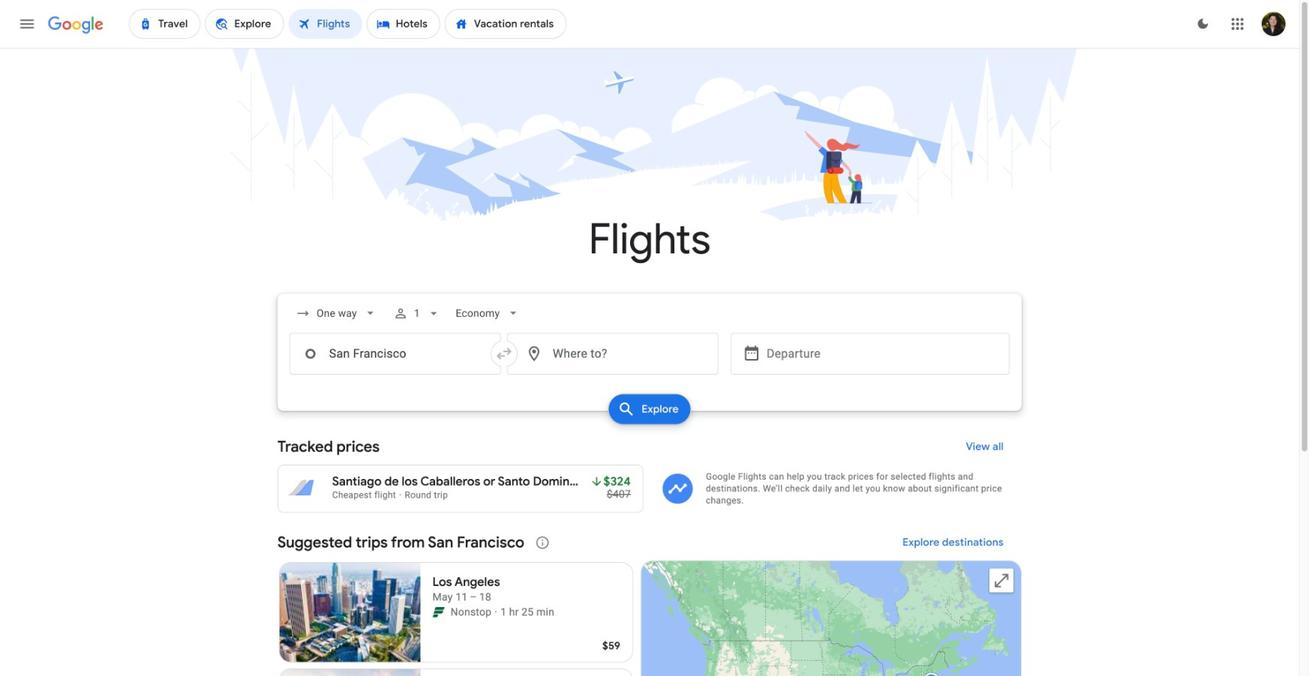 Task type: locate. For each thing, give the bounding box(es) containing it.
 image inside 'suggested trips from san francisco' region
[[495, 605, 497, 620]]

tracked prices region
[[278, 429, 1022, 513]]

suggested trips from san francisco region
[[278, 525, 1022, 677]]

Departure text field
[[767, 334, 998, 374]]

 image
[[495, 605, 497, 620]]

Where to?  text field
[[507, 333, 719, 375]]

59 US dollars text field
[[602, 640, 621, 653]]

324 US dollars text field
[[604, 475, 631, 490]]

None field
[[290, 300, 384, 327], [450, 300, 527, 327], [290, 300, 384, 327], [450, 300, 527, 327]]



Task type: vqa. For each thing, say whether or not it's contained in the screenshot.
the "Sep" within 'FOOTER'
no



Task type: describe. For each thing, give the bounding box(es) containing it.
change appearance image
[[1185, 6, 1221, 42]]

Flight search field
[[266, 294, 1034, 429]]

main menu image
[[18, 15, 36, 33]]

frontier image
[[433, 607, 445, 619]]

407 US dollars text field
[[607, 488, 631, 501]]

Where from? text field
[[290, 333, 501, 375]]



